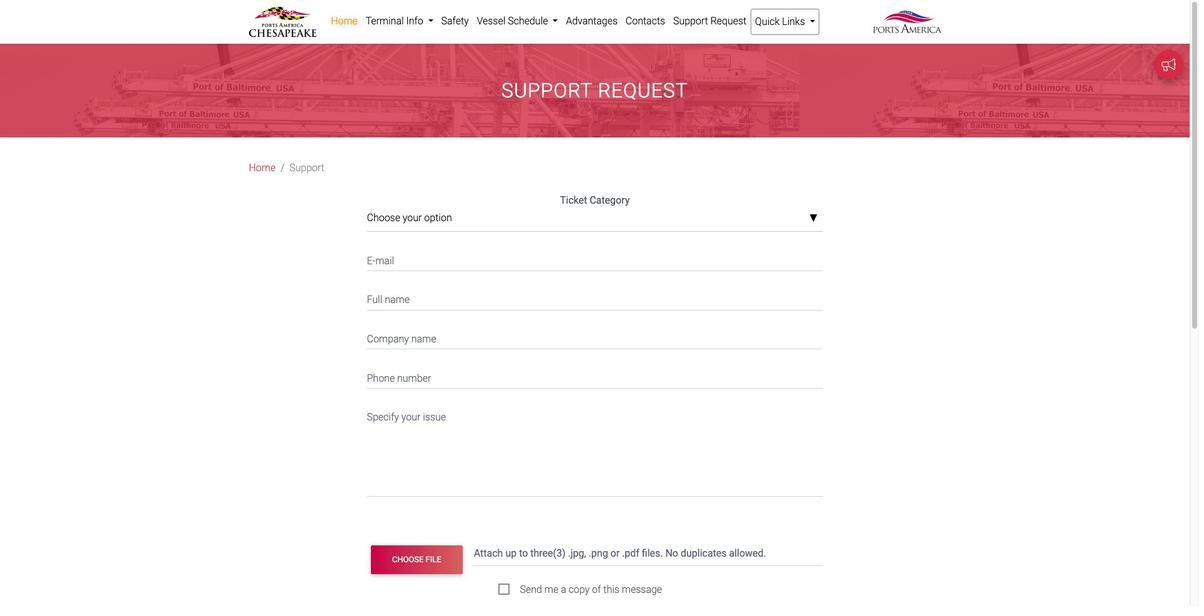 Task type: locate. For each thing, give the bounding box(es) containing it.
send
[[520, 583, 542, 595]]

option
[[424, 212, 452, 224]]

0 vertical spatial your
[[403, 212, 422, 224]]

name right full
[[385, 294, 410, 306]]

phone number
[[367, 372, 431, 384]]

home for home link to the top
[[331, 15, 358, 27]]

0 horizontal spatial home
[[249, 162, 276, 174]]

name
[[385, 294, 410, 306], [412, 333, 436, 345]]

quick
[[755, 16, 780, 27]]

full name
[[367, 294, 410, 306]]

E-mail email field
[[367, 247, 823, 271]]

me
[[545, 583, 559, 595]]

e-
[[367, 255, 376, 267]]

0 horizontal spatial home link
[[249, 161, 276, 176]]

1 vertical spatial support request
[[502, 79, 688, 103]]

0 vertical spatial home
[[331, 15, 358, 27]]

your left issue
[[402, 411, 421, 423]]

name right company
[[412, 333, 436, 345]]

1 horizontal spatial support
[[502, 79, 593, 103]]

this
[[604, 583, 620, 595]]

your left option
[[403, 212, 422, 224]]

▼
[[809, 214, 818, 224]]

choose left the "file"
[[392, 555, 424, 564]]

home
[[331, 15, 358, 27], [249, 162, 276, 174]]

your for choose
[[403, 212, 422, 224]]

0 vertical spatial choose
[[367, 212, 400, 224]]

1 horizontal spatial home
[[331, 15, 358, 27]]

message
[[622, 583, 662, 595]]

1 vertical spatial home link
[[249, 161, 276, 176]]

support request
[[673, 15, 747, 27], [502, 79, 688, 103]]

choose your option
[[367, 212, 452, 224]]

your for specify
[[402, 411, 421, 423]]

1 vertical spatial home
[[249, 162, 276, 174]]

choose up mail
[[367, 212, 400, 224]]

choose for choose file
[[392, 555, 424, 564]]

0 vertical spatial name
[[385, 294, 410, 306]]

1 vertical spatial name
[[412, 333, 436, 345]]

1 vertical spatial choose
[[392, 555, 424, 564]]

copy
[[569, 583, 590, 595]]

0 vertical spatial request
[[711, 15, 747, 27]]

0 vertical spatial support
[[673, 15, 708, 27]]

vessel schedule link
[[473, 9, 562, 34]]

1 vertical spatial your
[[402, 411, 421, 423]]

of
[[592, 583, 601, 595]]

Full name text field
[[367, 286, 823, 310]]

0 horizontal spatial name
[[385, 294, 410, 306]]

1 horizontal spatial request
[[711, 15, 747, 27]]

0 horizontal spatial support
[[290, 162, 325, 174]]

safety link
[[437, 9, 473, 34]]

2 horizontal spatial support
[[673, 15, 708, 27]]

0 horizontal spatial request
[[598, 79, 688, 103]]

1 horizontal spatial home link
[[327, 9, 362, 34]]

choose
[[367, 212, 400, 224], [392, 555, 424, 564]]

support
[[673, 15, 708, 27], [502, 79, 593, 103], [290, 162, 325, 174]]

terminal info
[[366, 15, 426, 27]]

1 horizontal spatial name
[[412, 333, 436, 345]]

request
[[711, 15, 747, 27], [598, 79, 688, 103]]

advantages link
[[562, 9, 622, 34]]

info
[[406, 15, 423, 27]]

home for home link to the bottom
[[249, 162, 276, 174]]

home link
[[327, 9, 362, 34], [249, 161, 276, 176]]

0 vertical spatial home link
[[327, 9, 362, 34]]

your
[[403, 212, 422, 224], [402, 411, 421, 423]]



Task type: vqa. For each thing, say whether or not it's contained in the screenshot.
The 'Video'
no



Task type: describe. For each thing, give the bounding box(es) containing it.
choose file
[[392, 555, 441, 564]]

Attach up to three(3) .jpg, .png or .pdf files. No duplicates allowed. text field
[[473, 542, 826, 566]]

vessel schedule
[[477, 15, 551, 27]]

mail
[[376, 255, 394, 267]]

Company name text field
[[367, 325, 823, 349]]

terminal info link
[[362, 9, 437, 34]]

quick links
[[755, 16, 808, 27]]

contacts
[[626, 15, 665, 27]]

number
[[397, 372, 431, 384]]

send me a copy of this message
[[520, 583, 662, 595]]

choose for choose your option
[[367, 212, 400, 224]]

2 vertical spatial support
[[290, 162, 325, 174]]

e-mail
[[367, 255, 394, 267]]

links
[[782, 16, 805, 27]]

contacts link
[[622, 9, 669, 34]]

schedule
[[508, 15, 548, 27]]

category
[[590, 195, 630, 206]]

phone
[[367, 372, 395, 384]]

full
[[367, 294, 383, 306]]

support request link
[[669, 9, 751, 34]]

0 vertical spatial support request
[[673, 15, 747, 27]]

file
[[426, 555, 441, 564]]

ticket category
[[560, 195, 630, 206]]

1 vertical spatial request
[[598, 79, 688, 103]]

vessel
[[477, 15, 506, 27]]

name for company name
[[412, 333, 436, 345]]

specify your issue
[[367, 411, 446, 423]]

company
[[367, 333, 409, 345]]

a
[[561, 583, 566, 595]]

1 vertical spatial support
[[502, 79, 593, 103]]

advantages
[[566, 15, 618, 27]]

issue
[[423, 411, 446, 423]]

Phone number text field
[[367, 364, 823, 388]]

company name
[[367, 333, 436, 345]]

ticket
[[560, 195, 587, 206]]

specify
[[367, 411, 399, 423]]

quick links link
[[751, 9, 820, 35]]

name for full name
[[385, 294, 410, 306]]

safety
[[441, 15, 469, 27]]

Specify your issue text field
[[367, 403, 823, 497]]

terminal
[[366, 15, 404, 27]]



